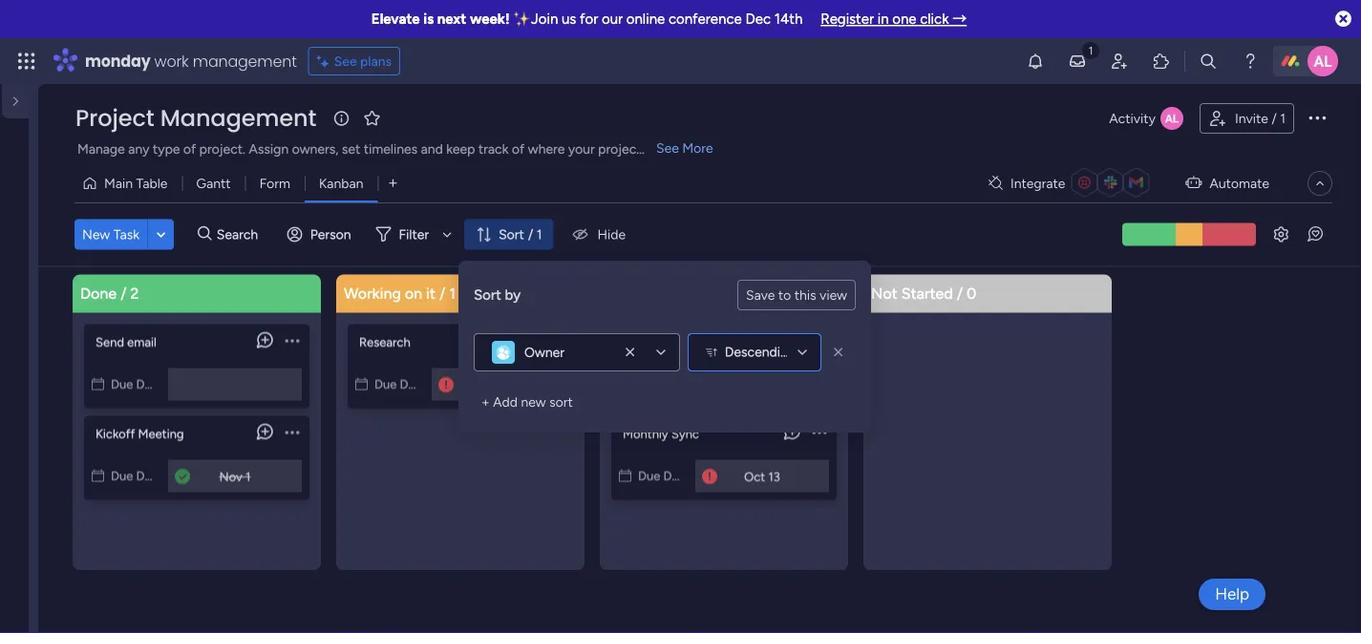 Task type: vqa. For each thing, say whether or not it's contained in the screenshot.
the Media
no



Task type: describe. For each thing, give the bounding box(es) containing it.
and
[[421, 141, 443, 157]]

next
[[437, 11, 466, 28]]

v2 done deadline image
[[175, 468, 190, 486]]

email for send email (copy)
[[654, 335, 684, 350]]

type
[[153, 141, 180, 157]]

/ for invite
[[1272, 110, 1277, 127]]

nov 1
[[219, 469, 251, 485]]

project
[[75, 102, 154, 134]]

remove sort image
[[829, 343, 848, 362]]

project management
[[75, 102, 316, 134]]

send for send email (copy)
[[623, 335, 651, 350]]

date for monthly sync
[[663, 469, 690, 484]]

1 right it
[[449, 285, 456, 303]]

started
[[901, 285, 953, 303]]

sort / 1
[[499, 226, 542, 242]]

due for monthly sync
[[638, 469, 660, 484]]

elevate
[[371, 11, 420, 28]]

due for send email (copy)
[[638, 377, 660, 392]]

due for research
[[374, 377, 397, 392]]

see plans button
[[308, 47, 400, 75]]

monthly
[[623, 426, 668, 442]]

due date for monthly sync
[[638, 469, 690, 484]]

management
[[160, 102, 316, 134]]

online
[[626, 11, 665, 28]]

work
[[154, 50, 189, 72]]

show board description image
[[330, 109, 353, 128]]

one
[[892, 11, 916, 28]]

research
[[359, 335, 410, 350]]

/ for sort
[[528, 226, 533, 242]]

0 horizontal spatial list box
[[0, 264, 38, 558]]

/ for done
[[120, 285, 127, 303]]

click
[[920, 11, 949, 28]]

it
[[426, 285, 436, 303]]

monthly sync
[[623, 426, 699, 442]]

date for research
[[400, 377, 426, 392]]

14th
[[774, 11, 803, 28]]

sort for sort / 1
[[499, 226, 524, 242]]

1 inside list box
[[245, 469, 251, 485]]

not started / 0
[[871, 285, 976, 303]]

v2 calendar view small outline image for send email (copy)
[[619, 377, 631, 392]]

owner
[[524, 344, 565, 361]]

kanban
[[319, 175, 363, 192]]

add view image
[[389, 176, 397, 190]]

collapse board header image
[[1312, 176, 1328, 191]]

see for see more
[[656, 140, 679, 156]]

save to this view button
[[737, 280, 856, 310]]

keep
[[446, 141, 475, 157]]

dapulse integrations image
[[989, 176, 1003, 191]]

new task button
[[75, 219, 147, 250]]

timelines
[[364, 141, 418, 157]]

row group containing done
[[69, 275, 1123, 633]]

Search field
[[212, 221, 269, 248]]

table
[[136, 175, 168, 192]]

see more
[[656, 140, 713, 156]]

help image
[[1241, 52, 1260, 71]]

elevate is next week! ✨ join us for our online conference dec 14th
[[371, 11, 803, 28]]

integrate
[[1010, 175, 1065, 192]]

due date for research
[[374, 377, 426, 392]]

hide
[[597, 226, 626, 242]]

invite
[[1235, 110, 1268, 127]]

dec
[[745, 11, 771, 28]]

v2 search image
[[198, 224, 212, 245]]

kickoff
[[96, 426, 135, 442]]

form
[[259, 175, 290, 192]]

by
[[505, 286, 521, 304]]

apps image
[[1152, 52, 1171, 71]]

send for send email
[[96, 335, 124, 350]]

not
[[871, 285, 898, 303]]

workspace options image
[[13, 189, 32, 208]]

v2 sort descending image
[[706, 346, 717, 360]]

v2 calendar view small outline image for monthly sync
[[619, 469, 631, 484]]

due date for send email
[[111, 377, 162, 392]]

stands.
[[645, 141, 687, 157]]

/ left 0 on the right
[[957, 285, 963, 303]]

1 left hide dropdown button
[[537, 226, 542, 242]]

manage any type of project. assign owners, set timelines and keep track of where your project stands.
[[77, 141, 687, 157]]

+
[[481, 394, 490, 410]]

v2 overdue deadline image for oct
[[702, 468, 717, 486]]

Project Management field
[[71, 102, 321, 134]]

list box containing send email (copy)
[[611, 317, 837, 500]]

new
[[82, 226, 110, 242]]

working
[[344, 285, 401, 303]]

+ add new sort
[[481, 394, 573, 410]]

date for send email
[[136, 377, 162, 392]]

send email
[[96, 335, 156, 350]]

inbox image
[[1068, 52, 1087, 71]]

save
[[746, 287, 775, 303]]

13
[[768, 469, 780, 485]]

manage
[[77, 141, 125, 157]]

is
[[423, 11, 434, 28]]

→
[[952, 11, 967, 28]]

filter button
[[368, 219, 459, 250]]

oct 13
[[744, 469, 780, 485]]



Task type: locate. For each thing, give the bounding box(es) containing it.
week!
[[470, 11, 510, 28]]

1 horizontal spatial of
[[512, 141, 525, 157]]

due down send email (copy)
[[638, 377, 660, 392]]

for
[[580, 11, 598, 28]]

kickoff meeting
[[96, 426, 184, 442]]

0 horizontal spatial v2 calendar view small outline image
[[92, 469, 104, 484]]

email left (copy)
[[654, 335, 684, 350]]

1 v2 calendar view small outline image from the left
[[92, 377, 104, 392]]

person button
[[280, 219, 363, 250]]

apple lee image
[[1308, 46, 1338, 76]]

working on it / 1
[[344, 285, 456, 303]]

email for send email
[[127, 335, 156, 350]]

send email (copy)
[[623, 335, 723, 350]]

0 horizontal spatial send
[[96, 335, 124, 350]]

where
[[528, 141, 565, 157]]

due date down send email
[[111, 377, 162, 392]]

0 vertical spatial v2 overdue deadline image
[[438, 376, 454, 394]]

nov right v2 done deadline image
[[219, 469, 242, 485]]

join
[[531, 11, 558, 28]]

arrow down image
[[436, 223, 459, 246]]

0
[[967, 285, 976, 303]]

send down done / 2
[[96, 335, 124, 350]]

due date
[[111, 377, 162, 392], [374, 377, 426, 392], [638, 377, 690, 392], [111, 469, 162, 484], [638, 469, 690, 484]]

v2 calendar view small outline image for kickoff meeting
[[92, 469, 104, 484]]

1 horizontal spatial v2 calendar view small outline image
[[355, 377, 368, 392]]

email down 2
[[127, 335, 156, 350]]

help
[[1215, 585, 1249, 604]]

project
[[598, 141, 641, 157]]

+ add new sort button
[[474, 387, 581, 417]]

2 horizontal spatial list box
[[611, 317, 837, 500]]

2 horizontal spatial options image
[[1306, 106, 1329, 129]]

v2 calendar view small outline image
[[92, 377, 104, 392], [619, 377, 631, 392]]

monday work management
[[85, 50, 297, 72]]

form button
[[245, 168, 305, 199]]

/ right "invite"
[[1272, 110, 1277, 127]]

1 right v2 done deadline image
[[245, 469, 251, 485]]

see for see plans
[[334, 53, 357, 69]]

1 send from the left
[[96, 335, 124, 350]]

v2 calendar view small outline image for send email
[[92, 377, 104, 392]]

of right type
[[183, 141, 196, 157]]

add
[[493, 394, 518, 410]]

invite / 1
[[1235, 110, 1286, 127]]

of
[[183, 141, 196, 157], [512, 141, 525, 157]]

assign
[[249, 141, 289, 157]]

2 v2 calendar view small outline image from the left
[[619, 377, 631, 392]]

v2 calendar view small outline image down send email
[[92, 377, 104, 392]]

date for kickoff meeting
[[136, 469, 162, 484]]

filter
[[399, 226, 429, 242]]

sort for sort by
[[474, 286, 501, 304]]

0 horizontal spatial see
[[334, 53, 357, 69]]

v2 overdue deadline image left +
[[438, 376, 454, 394]]

us
[[562, 11, 576, 28]]

sort up the by
[[499, 226, 524, 242]]

date down sync
[[663, 469, 690, 484]]

track
[[478, 141, 509, 157]]

kanban button
[[305, 168, 378, 199]]

monday
[[85, 50, 150, 72]]

v2 overdue deadline image
[[438, 376, 454, 394], [702, 468, 717, 486]]

date left v2 done deadline image
[[136, 469, 162, 484]]

nov inside list box
[[219, 469, 242, 485]]

date down send email
[[136, 377, 162, 392]]

see left plans
[[334, 53, 357, 69]]

owners,
[[292, 141, 339, 157]]

main table button
[[75, 168, 182, 199]]

due down "research"
[[374, 377, 397, 392]]

sort
[[549, 394, 573, 410]]

1 inside button
[[1280, 110, 1286, 127]]

due for send email
[[111, 377, 133, 392]]

date down "research"
[[400, 377, 426, 392]]

due date down the kickoff meeting
[[111, 469, 162, 484]]

1 horizontal spatial see
[[656, 140, 679, 156]]

1 horizontal spatial list box
[[84, 317, 309, 500]]

options image for nov 1
[[285, 417, 299, 450]]

2 send from the left
[[623, 335, 651, 350]]

descending
[[725, 344, 796, 360]]

0 vertical spatial see
[[334, 53, 357, 69]]

due down kickoff at left
[[111, 469, 133, 484]]

lottie animation image
[[0, 528, 29, 633]]

1
[[1280, 110, 1286, 127], [537, 226, 542, 242], [449, 285, 456, 303], [245, 469, 251, 485]]

option
[[0, 266, 29, 270]]

1 horizontal spatial v2 calendar view small outline image
[[619, 377, 631, 392]]

1 image
[[1082, 39, 1099, 61]]

date down send email (copy)
[[663, 377, 690, 392]]

due down send email
[[111, 377, 133, 392]]

/ left 2
[[120, 285, 127, 303]]

nov
[[463, 378, 486, 393], [219, 469, 242, 485]]

✨
[[513, 11, 528, 28]]

/ inside button
[[1272, 110, 1277, 127]]

register
[[821, 11, 874, 28]]

1 vertical spatial v2 overdue deadline image
[[702, 468, 717, 486]]

options image
[[1306, 106, 1329, 129], [285, 417, 299, 450], [812, 417, 827, 450]]

2 of from the left
[[512, 141, 525, 157]]

list box
[[0, 264, 38, 558], [84, 317, 309, 500], [611, 317, 837, 500]]

list box containing send email
[[84, 317, 309, 500]]

conference
[[669, 11, 742, 28]]

/ left hide dropdown button
[[528, 226, 533, 242]]

1 of from the left
[[183, 141, 196, 157]]

person
[[310, 226, 351, 242]]

see left more
[[656, 140, 679, 156]]

angle down image
[[156, 227, 166, 241]]

this
[[794, 287, 816, 303]]

see plans
[[334, 53, 392, 69]]

main table
[[104, 175, 168, 192]]

save to this view
[[746, 287, 847, 303]]

sync
[[671, 426, 699, 442]]

invite / 1 button
[[1200, 103, 1294, 134]]

09:00
[[508, 378, 542, 393]]

gantt
[[196, 175, 231, 192]]

row group
[[69, 275, 1123, 633]]

hide button
[[559, 219, 637, 250]]

v2 calendar view small outline image
[[355, 377, 368, 392], [92, 469, 104, 484], [619, 469, 631, 484]]

v2 calendar view small outline image up the monthly
[[619, 377, 631, 392]]

due date down "research"
[[374, 377, 426, 392]]

0 horizontal spatial v2 overdue deadline image
[[438, 376, 454, 394]]

view
[[820, 287, 847, 303]]

0 horizontal spatial email
[[127, 335, 156, 350]]

set
[[342, 141, 360, 157]]

1 horizontal spatial nov
[[463, 378, 486, 393]]

due date down send email (copy)
[[638, 377, 690, 392]]

1 vertical spatial nov
[[219, 469, 242, 485]]

/
[[1272, 110, 1277, 127], [528, 226, 533, 242], [120, 285, 127, 303], [439, 285, 446, 303], [957, 285, 963, 303]]

done
[[80, 285, 117, 303]]

meeting
[[138, 426, 184, 442]]

1 email from the left
[[127, 335, 156, 350]]

0 horizontal spatial options image
[[285, 417, 299, 450]]

register in one click →
[[821, 11, 967, 28]]

add to favorites image
[[362, 108, 381, 128]]

due date for kickoff meeting
[[111, 469, 162, 484]]

options image for oct 13
[[812, 417, 827, 450]]

task
[[113, 226, 139, 242]]

activity button
[[1102, 103, 1192, 134]]

new task
[[82, 226, 139, 242]]

nov for nov 15, 09:00 am
[[463, 378, 486, 393]]

options image
[[285, 325, 299, 358]]

0 vertical spatial sort
[[499, 226, 524, 242]]

15,
[[489, 378, 504, 393]]

sort left the by
[[474, 286, 501, 304]]

email
[[127, 335, 156, 350], [654, 335, 684, 350]]

help button
[[1199, 579, 1266, 610]]

due for kickoff meeting
[[111, 469, 133, 484]]

lottie animation element
[[0, 528, 29, 633]]

see inside button
[[334, 53, 357, 69]]

due date for send email (copy)
[[638, 377, 690, 392]]

due down the monthly
[[638, 469, 660, 484]]

see
[[334, 53, 357, 69], [656, 140, 679, 156]]

1 vertical spatial sort
[[474, 286, 501, 304]]

1 right "invite"
[[1280, 110, 1286, 127]]

1 horizontal spatial send
[[623, 335, 651, 350]]

2
[[130, 285, 139, 303]]

autopilot image
[[1186, 170, 1202, 195]]

plans
[[360, 53, 392, 69]]

see more link
[[654, 138, 715, 158]]

1 horizontal spatial v2 overdue deadline image
[[702, 468, 717, 486]]

on
[[405, 285, 422, 303]]

1 horizontal spatial email
[[654, 335, 684, 350]]

your
[[568, 141, 595, 157]]

our
[[602, 11, 623, 28]]

/ right it
[[439, 285, 446, 303]]

search everything image
[[1199, 52, 1218, 71]]

0 horizontal spatial nov
[[219, 469, 242, 485]]

select product image
[[17, 52, 36, 71]]

2 horizontal spatial v2 calendar view small outline image
[[619, 469, 631, 484]]

project.
[[199, 141, 245, 157]]

date for send email (copy)
[[663, 377, 690, 392]]

2 email from the left
[[654, 335, 684, 350]]

notifications image
[[1026, 52, 1045, 71]]

send left (copy)
[[623, 335, 651, 350]]

1 vertical spatial see
[[656, 140, 679, 156]]

invite members image
[[1110, 52, 1129, 71]]

any
[[128, 141, 149, 157]]

v2 calendar view small outline image for research
[[355, 377, 368, 392]]

1 horizontal spatial options image
[[812, 417, 827, 450]]

sort by
[[474, 286, 521, 304]]

0 vertical spatial nov
[[463, 378, 486, 393]]

0 horizontal spatial of
[[183, 141, 196, 157]]

oct
[[744, 469, 765, 485]]

in
[[877, 11, 889, 28]]

(copy)
[[687, 335, 723, 350]]

nov up +
[[463, 378, 486, 393]]

new
[[521, 394, 546, 410]]

v2 overdue deadline image left oct
[[702, 468, 717, 486]]

v2 overdue deadline image for nov
[[438, 376, 454, 394]]

of right the track
[[512, 141, 525, 157]]

0 horizontal spatial v2 calendar view small outline image
[[92, 377, 104, 392]]

main
[[104, 175, 133, 192]]

v2 calendar view small outline image down "research"
[[355, 377, 368, 392]]

send
[[96, 335, 124, 350], [623, 335, 651, 350]]

v2 calendar view small outline image down the monthly
[[619, 469, 631, 484]]

v2 calendar view small outline image down kickoff at left
[[92, 469, 104, 484]]

due date down monthly sync
[[638, 469, 690, 484]]

nov for nov 1
[[219, 469, 242, 485]]



